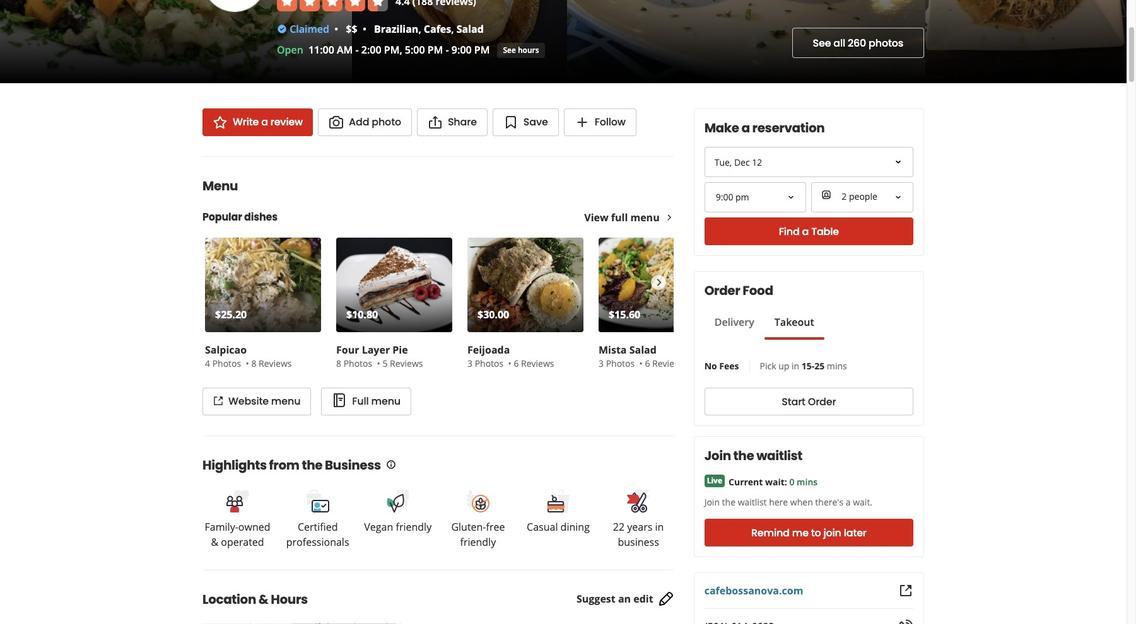 Task type: locate. For each thing, give the bounding box(es) containing it.
1 8 from the left
[[251, 358, 256, 370]]

2 6 reviews from the left
[[645, 358, 686, 370]]

from
[[269, 457, 300, 475]]

4
[[205, 358, 210, 370]]

1 horizontal spatial ,
[[451, 22, 454, 36]]

vegan friendly
[[364, 521, 432, 535]]

photos down four
[[344, 358, 372, 370]]

1 horizontal spatial 8
[[336, 358, 341, 370]]

photos inside the mista salad 3 photos
[[606, 358, 635, 370]]

all
[[834, 36, 846, 50]]

photos down the mista
[[606, 358, 635, 370]]

a
[[261, 115, 268, 129], [742, 119, 750, 137], [802, 224, 809, 239], [846, 497, 851, 509]]

1 horizontal spatial mins
[[827, 360, 847, 372]]

menu right 'website'
[[271, 394, 301, 409]]

0 horizontal spatial ,
[[419, 22, 421, 36]]

salad right the mista
[[630, 343, 657, 357]]

None field
[[812, 182, 914, 213], [706, 184, 805, 211], [812, 182, 914, 213], [706, 184, 805, 211]]

in right up
[[792, 360, 800, 372]]

in right years on the right
[[655, 521, 664, 535]]

see hours link
[[498, 43, 545, 58]]

- right am
[[356, 43, 359, 57]]

0 horizontal spatial menu
[[271, 394, 301, 409]]

salad inside the mista salad 3 photos
[[630, 343, 657, 357]]

join up "live"
[[705, 447, 731, 465]]

dining
[[561, 521, 590, 535]]

a right write
[[261, 115, 268, 129]]

pm right 5:00
[[428, 43, 443, 57]]

casual_dining image
[[546, 489, 571, 514]]

2 horizontal spatial menu
[[631, 211, 660, 225]]

1 horizontal spatial -
[[446, 43, 449, 57]]

pick
[[760, 360, 777, 372]]

0 horizontal spatial in
[[655, 521, 664, 535]]

order food
[[705, 282, 773, 300]]

see all 260 photos
[[813, 36, 904, 50]]

open
[[277, 43, 303, 57]]

salad link
[[457, 22, 484, 36]]

2 3 from the left
[[599, 358, 604, 370]]

menu inside the full menu link
[[371, 394, 401, 409]]

1 horizontal spatial order
[[808, 395, 836, 409]]

0 horizontal spatial salad
[[457, 22, 484, 36]]

full menu
[[352, 394, 401, 409]]

1 vertical spatial salad
[[630, 343, 657, 357]]

pm
[[428, 43, 443, 57], [474, 43, 490, 57]]

6 reviews left no
[[645, 358, 686, 370]]

24 phone v2 image
[[899, 620, 914, 625]]

photo of cafe bossa nova - little rock, ar, us. stroganoff de frango--chicken stroganoff.  very brazilian and quite yummy! image
[[925, 0, 1127, 83]]

reviews right feijoada 3 photos
[[521, 358, 554, 370]]

photos down the salpicao at the bottom left of the page
[[212, 358, 241, 370]]

info icon image
[[386, 460, 396, 470], [386, 460, 396, 470]]

6 reviews right feijoada 3 photos
[[514, 358, 554, 370]]

photos inside feijoada 3 photos
[[475, 358, 504, 370]]

add
[[349, 115, 369, 129]]

0 horizontal spatial 6 reviews
[[514, 358, 554, 370]]

0 vertical spatial in
[[792, 360, 800, 372]]

menu inside website menu link
[[271, 394, 301, 409]]

tab list
[[705, 315, 825, 340]]

the for join the waitlist
[[734, 447, 754, 465]]

2 join from the top
[[705, 497, 720, 509]]

there's
[[816, 497, 844, 509]]

4 photos from the left
[[606, 358, 635, 370]]

0 horizontal spatial 6
[[514, 358, 519, 370]]

takeout
[[775, 316, 815, 329]]

mins right 0
[[797, 476, 818, 488]]

1 horizontal spatial 3
[[599, 358, 604, 370]]

3 down feijoada
[[468, 358, 473, 370]]

join
[[824, 526, 842, 541]]

see left all
[[813, 36, 831, 50]]

reviews left no
[[653, 358, 686, 370]]

3 inside feijoada 3 photos
[[468, 358, 473, 370]]

1 horizontal spatial 6 reviews
[[645, 358, 686, 370]]

order
[[705, 282, 740, 300], [808, 395, 836, 409]]

$10.80
[[346, 308, 378, 322]]

24 camera v2 image
[[329, 115, 344, 130]]

4 reviews from the left
[[653, 358, 686, 370]]

1 vertical spatial &
[[259, 591, 268, 609]]

me
[[792, 526, 809, 541]]

reviews
[[259, 358, 292, 370], [390, 358, 423, 370], [521, 358, 554, 370], [653, 358, 686, 370]]

feijoada
[[468, 343, 510, 357]]

menu for website menu
[[271, 394, 301, 409]]

1 3 from the left
[[468, 358, 473, 370]]

4.4 star rating image
[[277, 0, 388, 11]]

0 horizontal spatial 8
[[251, 358, 256, 370]]

1 horizontal spatial 6
[[645, 358, 650, 370]]

reviews for feijoada
[[521, 358, 554, 370]]

260
[[848, 36, 867, 50]]

, left salad link
[[451, 22, 454, 36]]

no fees
[[705, 360, 739, 372]]

1 join from the top
[[705, 447, 731, 465]]

reviews down the pie at the bottom
[[390, 358, 423, 370]]

dishes
[[244, 210, 278, 225]]

menu right full on the left
[[371, 394, 401, 409]]

mins right 25
[[827, 360, 847, 372]]

find a table
[[779, 224, 839, 239]]

2 - from the left
[[446, 43, 449, 57]]

1 horizontal spatial see
[[813, 36, 831, 50]]

2 8 from the left
[[336, 358, 341, 370]]

, left cafes
[[419, 22, 421, 36]]

join down "live"
[[705, 497, 720, 509]]

menu
[[631, 211, 660, 225], [271, 394, 301, 409], [371, 394, 401, 409]]

0 vertical spatial salad
[[457, 22, 484, 36]]

24 share v2 image
[[428, 115, 443, 130]]

5:00
[[405, 43, 425, 57]]

0 horizontal spatial friendly
[[396, 521, 432, 535]]

1 vertical spatial join
[[705, 497, 720, 509]]

the right from
[[302, 457, 323, 475]]

write a review
[[233, 115, 303, 129]]

view full menu link
[[585, 211, 674, 225]]

6 reviews
[[514, 358, 554, 370], [645, 358, 686, 370]]

,
[[419, 22, 421, 36], [451, 22, 454, 36]]

$25.20
[[215, 308, 247, 322]]

years_in_business image
[[626, 489, 651, 514]]

& down family-
[[211, 536, 218, 550]]

0 vertical spatial mins
[[827, 360, 847, 372]]

0 horizontal spatial order
[[705, 282, 740, 300]]

make
[[705, 119, 739, 137]]

website
[[228, 394, 269, 409]]

vegan_friendly image
[[385, 489, 411, 514]]

no
[[705, 360, 717, 372]]

1 horizontal spatial menu
[[371, 394, 401, 409]]

1 vertical spatial waitlist
[[738, 497, 767, 509]]

0 vertical spatial order
[[705, 282, 740, 300]]

menu
[[203, 177, 238, 195]]

salpicao image
[[205, 238, 321, 333]]

waitlist for join the waitlist
[[757, 447, 803, 465]]

0 horizontal spatial mins
[[797, 476, 818, 488]]

2 , from the left
[[451, 22, 454, 36]]

0 horizontal spatial -
[[356, 43, 359, 57]]

$30.00
[[478, 308, 509, 322]]

friendly down gluten-
[[460, 536, 496, 550]]

8 right salpicao 4 photos
[[251, 358, 256, 370]]

operated
[[221, 536, 264, 550]]

Select a date text field
[[705, 147, 914, 177]]

reviews for mista salad
[[653, 358, 686, 370]]

the down "live"
[[722, 497, 736, 509]]

certified_professionals image
[[305, 489, 330, 514]]

tab list containing delivery
[[705, 315, 825, 340]]

in inside 22 years in business
[[655, 521, 664, 535]]

22
[[613, 521, 625, 535]]

0 vertical spatial join
[[705, 447, 731, 465]]

reviews up website menu
[[259, 358, 292, 370]]

1 vertical spatial mins
[[797, 476, 818, 488]]

join
[[705, 447, 731, 465], [705, 497, 720, 509]]

1 pm from the left
[[428, 43, 443, 57]]

fees
[[720, 360, 739, 372]]

1 horizontal spatial in
[[792, 360, 800, 372]]

layer
[[362, 343, 390, 357]]

& left hours
[[259, 591, 268, 609]]

remind me to join later button
[[705, 519, 914, 547]]

cafebossanova.com
[[705, 584, 804, 598]]

1 horizontal spatial friendly
[[460, 536, 496, 550]]

see left hours
[[503, 44, 516, 55]]

1 photos from the left
[[212, 358, 241, 370]]

0 horizontal spatial see
[[503, 44, 516, 55]]

&
[[211, 536, 218, 550], [259, 591, 268, 609]]

0 horizontal spatial pm
[[428, 43, 443, 57]]

9:00
[[452, 43, 472, 57]]

a for find
[[802, 224, 809, 239]]

a right make
[[742, 119, 750, 137]]

24 external link v2 image
[[899, 584, 914, 599]]

0 horizontal spatial &
[[211, 536, 218, 550]]

follow button
[[564, 109, 637, 136]]

24 pencil v2 image
[[659, 592, 674, 607]]

pie
[[393, 343, 408, 357]]

8 down four
[[336, 358, 341, 370]]

friendly down vegan_friendly icon
[[396, 521, 432, 535]]

in
[[792, 360, 800, 372], [655, 521, 664, 535]]

brazilian , cafes , salad
[[374, 22, 484, 36]]

hours
[[271, 591, 308, 609]]

reviews for salpicao
[[259, 358, 292, 370]]

in for business
[[655, 521, 664, 535]]

takeout tab panel
[[705, 340, 825, 345]]

1 reviews from the left
[[259, 358, 292, 370]]

cafebossanova.com link
[[705, 584, 804, 598]]

join for join the waitlist
[[705, 447, 731, 465]]

0 horizontal spatial 3
[[468, 358, 473, 370]]

a right find
[[802, 224, 809, 239]]

3 photos from the left
[[475, 358, 504, 370]]

add photo link
[[318, 109, 412, 136]]

the up current
[[734, 447, 754, 465]]

8 inside four layer pie 8 photos
[[336, 358, 341, 370]]

family-
[[205, 521, 238, 535]]

1 horizontal spatial pm
[[474, 43, 490, 57]]

salad up 9:00
[[457, 22, 484, 36]]

to
[[811, 526, 821, 541]]

2 6 from the left
[[645, 358, 650, 370]]

1 vertical spatial order
[[808, 395, 836, 409]]

waitlist down current
[[738, 497, 767, 509]]

pm right 9:00
[[474, 43, 490, 57]]

3 down the mista
[[599, 358, 604, 370]]

brazilian link
[[374, 22, 419, 36]]

2 reviews from the left
[[390, 358, 423, 370]]

3 reviews from the left
[[521, 358, 554, 370]]

0 vertical spatial waitlist
[[757, 447, 803, 465]]

- left 9:00
[[446, 43, 449, 57]]

family-owned & operated
[[205, 521, 270, 550]]

1 vertical spatial friendly
[[460, 536, 496, 550]]

four layer pie image
[[336, 238, 452, 333]]

menu left 14 chevron right outline icon
[[631, 211, 660, 225]]

6 reviews for mista salad
[[645, 358, 686, 370]]

find
[[779, 224, 800, 239]]

review
[[271, 115, 303, 129]]

business
[[325, 457, 381, 475]]

order up delivery
[[705, 282, 740, 300]]

1 6 reviews from the left
[[514, 358, 554, 370]]

order right start
[[808, 395, 836, 409]]

1 horizontal spatial salad
[[630, 343, 657, 357]]

1 vertical spatial in
[[655, 521, 664, 535]]

friendly
[[396, 521, 432, 535], [460, 536, 496, 550]]

waitlist for join the waitlist here when there's a wait.
[[738, 497, 767, 509]]

salad
[[457, 22, 484, 36], [630, 343, 657, 357]]

16 external link v2 image
[[213, 396, 223, 406]]

wait.
[[853, 497, 873, 509]]

an
[[618, 593, 631, 607]]

write
[[233, 115, 259, 129]]

0 vertical spatial &
[[211, 536, 218, 550]]

photos down feijoada
[[475, 358, 504, 370]]

waitlist up 'wait:'
[[757, 447, 803, 465]]

photos inside four layer pie 8 photos
[[344, 358, 372, 370]]

friendly inside gluten-free friendly
[[460, 536, 496, 550]]

1 6 from the left
[[514, 358, 519, 370]]

menu for full menu
[[371, 394, 401, 409]]

2 photos from the left
[[344, 358, 372, 370]]

full
[[611, 211, 628, 225]]

a left wait.
[[846, 497, 851, 509]]

cafes
[[424, 22, 451, 36]]

25
[[815, 360, 825, 372]]

vegan
[[364, 521, 393, 535]]

mins inside live current wait: 0 mins
[[797, 476, 818, 488]]

make a reservation
[[705, 119, 825, 137]]



Task type: vqa. For each thing, say whether or not it's contained in the screenshot.
2's 'movers'
no



Task type: describe. For each thing, give the bounding box(es) containing it.
location & hours
[[203, 591, 308, 609]]

professionals
[[286, 536, 349, 550]]

save button
[[493, 109, 559, 136]]

14 chevron right outline image
[[665, 213, 674, 222]]

reviews for four layer pie
[[390, 358, 423, 370]]

up
[[779, 360, 790, 372]]

start order button
[[705, 388, 914, 416]]

wait:
[[765, 476, 787, 488]]

food
[[743, 282, 773, 300]]

save
[[524, 115, 548, 129]]

a for make
[[742, 119, 750, 137]]

view
[[585, 211, 609, 225]]

1 - from the left
[[356, 43, 359, 57]]

photo of cafe bossa nova - little rock, ar, us. coxinhas image
[[567, 0, 925, 83]]

family_owned_operated image
[[225, 489, 250, 514]]

next image
[[652, 275, 666, 290]]

see for see hours
[[503, 44, 516, 55]]

gluten_free_friendly image
[[466, 489, 491, 514]]

website menu link
[[203, 388, 311, 416]]

casual
[[527, 521, 558, 535]]

four
[[336, 343, 359, 357]]

certified
[[298, 521, 338, 535]]

menu element
[[182, 157, 718, 416]]

salpicao 4 photos
[[205, 343, 247, 370]]

feijoada 3 photos
[[468, 343, 510, 370]]

gluten-free friendly
[[451, 521, 505, 550]]

2 pm from the left
[[474, 43, 490, 57]]

claimed
[[290, 22, 329, 36]]

full
[[352, 394, 369, 409]]

22 years in business
[[613, 521, 664, 550]]

11:00
[[309, 43, 334, 57]]

& inside the family-owned & operated
[[211, 536, 218, 550]]

delivery
[[715, 316, 755, 329]]

feijoada image
[[468, 238, 584, 333]]

16 claim filled v2 image
[[277, 24, 287, 34]]

15-
[[802, 360, 815, 372]]

add photo
[[349, 115, 401, 129]]

join the waitlist
[[705, 447, 803, 465]]

location
[[203, 591, 256, 609]]

photo
[[372, 115, 401, 129]]

share button
[[417, 109, 488, 136]]

edit
[[634, 593, 654, 607]]

6 for mista salad
[[645, 358, 650, 370]]

$$
[[346, 22, 358, 36]]

current
[[729, 476, 763, 488]]

5
[[383, 358, 388, 370]]

follow
[[595, 115, 626, 129]]

highlights
[[203, 457, 267, 475]]

remind me to join later
[[752, 526, 867, 541]]

gluten-
[[451, 521, 486, 535]]

see hours
[[503, 44, 539, 55]]

$15.60
[[609, 308, 641, 322]]

salpicao
[[205, 343, 247, 357]]

previous image
[[210, 275, 224, 290]]

pm,
[[384, 43, 402, 57]]

mista salad 3 photos
[[599, 343, 657, 370]]

full menu link
[[321, 388, 411, 416]]

write a review link
[[203, 109, 313, 136]]

0
[[790, 476, 795, 488]]

owned
[[238, 521, 270, 535]]

24 menu v2 image
[[332, 393, 347, 409]]

6 reviews for feijoada
[[514, 358, 554, 370]]

start
[[782, 395, 806, 409]]

a for write
[[261, 115, 268, 129]]

open 11:00 am - 2:00 pm, 5:00 pm - 9:00 pm
[[277, 43, 490, 57]]

3 inside the mista salad 3 photos
[[599, 358, 604, 370]]

view full menu
[[585, 211, 660, 225]]

share
[[448, 115, 477, 129]]

24 save outline v2 image
[[503, 115, 519, 130]]

in for 15-
[[792, 360, 800, 372]]

photos
[[869, 36, 904, 50]]

remind
[[752, 526, 790, 541]]

mista salad image
[[599, 238, 715, 333]]

photo of cafe bossa nova - little rock, ar, us. pao de queijo image
[[352, 0, 567, 83]]

four layer pie 8 photos
[[336, 343, 408, 370]]

later
[[844, 526, 867, 541]]

certified professionals
[[286, 521, 349, 550]]

24 star v2 image
[[213, 115, 228, 130]]

mista
[[599, 343, 627, 357]]

live
[[707, 476, 723, 487]]

am
[[337, 43, 353, 57]]

6 for feijoada
[[514, 358, 519, 370]]

photos inside salpicao 4 photos
[[212, 358, 241, 370]]

suggest an edit
[[577, 593, 654, 607]]

2:00
[[361, 43, 382, 57]]

1 horizontal spatial &
[[259, 591, 268, 609]]

start order
[[782, 395, 836, 409]]

pick up in 15-25 mins
[[760, 360, 847, 372]]

business
[[618, 536, 659, 550]]

cafes link
[[424, 22, 451, 36]]

live current wait: 0 mins
[[707, 476, 818, 488]]

order inside button
[[808, 395, 836, 409]]

5 reviews
[[383, 358, 423, 370]]

table
[[812, 224, 839, 239]]

casual dining
[[527, 521, 590, 535]]

photo of cafe bossa nova - little rock, ar, us. redeemer bowl gf&v 
roasted cauliflower, quinoa and brown rice, chickpeas, black beans, and baked sweet potato. avocado and sesame seeds. image
[[0, 0, 352, 83]]

24 add v2 image
[[575, 115, 590, 130]]

1 , from the left
[[419, 22, 421, 36]]

0 vertical spatial friendly
[[396, 521, 432, 535]]

see for see all 260 photos
[[813, 36, 831, 50]]

suggest an edit link
[[577, 592, 674, 607]]

join for join the waitlist here when there's a wait.
[[705, 497, 720, 509]]

the for join the waitlist here when there's a wait.
[[722, 497, 736, 509]]

hours
[[518, 44, 539, 55]]



